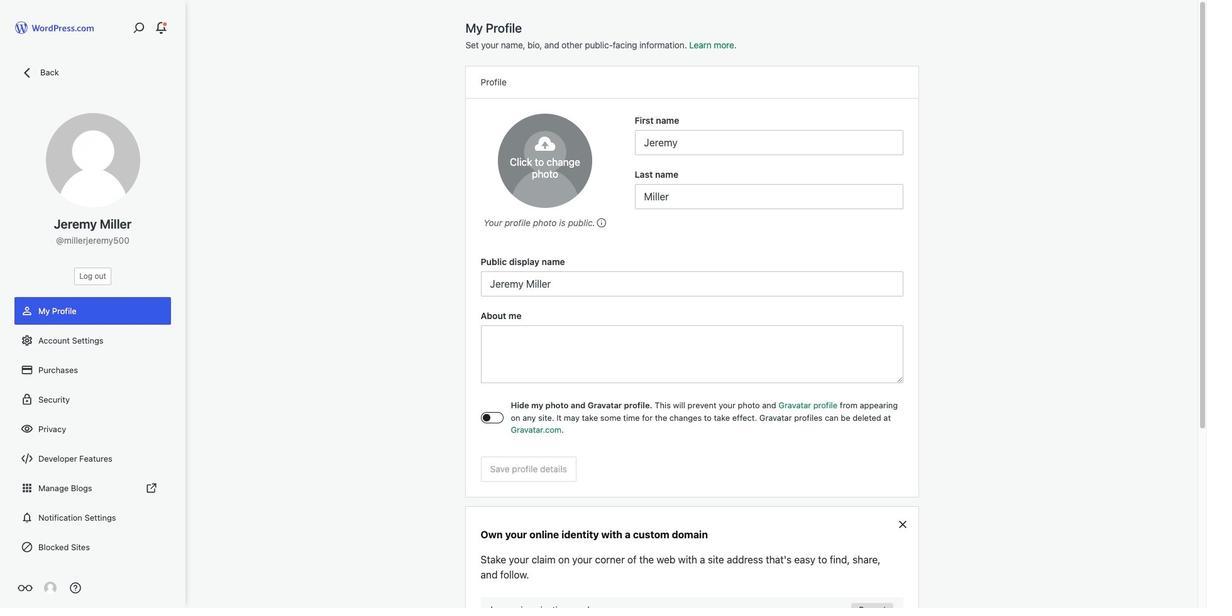 Task type: vqa. For each thing, say whether or not it's contained in the screenshot.
'MENU'
no



Task type: describe. For each thing, give the bounding box(es) containing it.
more information image
[[595, 217, 607, 228]]

settings image
[[21, 334, 33, 347]]

apps image
[[21, 482, 33, 495]]

lock image
[[21, 394, 33, 406]]

visibility image
[[21, 423, 33, 436]]



Task type: locate. For each thing, give the bounding box(es) containing it.
group
[[635, 114, 903, 155], [635, 168, 903, 209], [481, 255, 903, 297], [481, 309, 903, 387]]

None text field
[[635, 184, 903, 209], [481, 326, 903, 384], [635, 184, 903, 209], [481, 326, 903, 384]]

main content
[[466, 20, 918, 609]]

block image
[[21, 541, 33, 554]]

jeremy miller image
[[46, 113, 140, 207], [498, 114, 592, 208], [44, 582, 57, 595]]

credit_card image
[[21, 364, 33, 377]]

reader image
[[18, 581, 33, 596]]

person image
[[21, 305, 33, 318]]

None text field
[[635, 130, 903, 155], [481, 272, 903, 297], [635, 130, 903, 155], [481, 272, 903, 297]]

notifications image
[[21, 512, 33, 524]]



